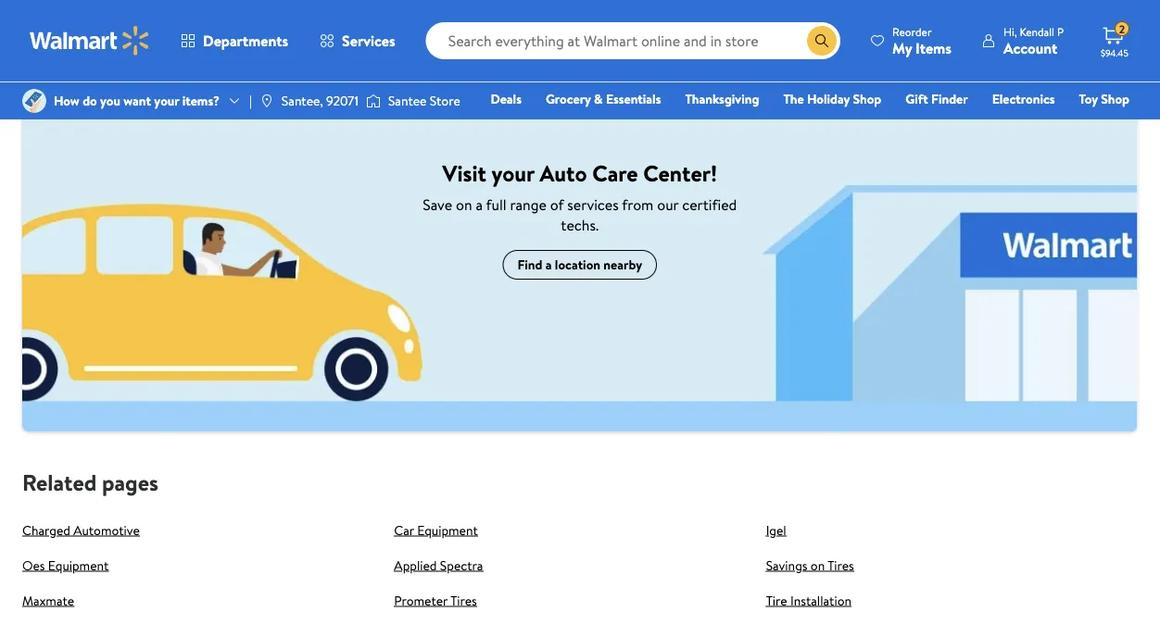 Task type: describe. For each thing, give the bounding box(es) containing it.
1 vertical spatial tires
[[451, 592, 477, 610]]

related pages
[[22, 468, 158, 499]]

walmart image
[[30, 26, 150, 56]]

charged automotive
[[22, 521, 140, 540]]

find a location nearby link
[[503, 250, 657, 280]]

find a location nearby
[[518, 256, 643, 274]]

igel link
[[766, 521, 787, 540]]

techs.
[[561, 215, 599, 235]]

prometer
[[394, 592, 448, 610]]

walmart+
[[1075, 116, 1130, 134]]

hi, kendall p account
[[1004, 24, 1064, 58]]

reorder
[[893, 24, 932, 39]]

shop inside "toy shop home"
[[1102, 90, 1130, 108]]

location
[[555, 256, 601, 274]]

deals
[[491, 90, 522, 108]]

santee
[[388, 92, 427, 110]]

grocery & essentials link
[[538, 89, 670, 109]]

how
[[54, 92, 80, 110]]

thanksgiving link
[[677, 89, 768, 109]]

home
[[791, 116, 825, 134]]

care
[[593, 158, 638, 189]]

p
[[1058, 24, 1064, 39]]

toy shop link
[[1071, 89, 1138, 109]]

services
[[342, 31, 396, 51]]

santee, 92071
[[282, 92, 359, 110]]

prometer tires
[[394, 592, 477, 610]]

reorder my items
[[893, 24, 952, 58]]

gift finder link
[[898, 89, 977, 109]]

savings on tires
[[766, 557, 855, 575]]

center!
[[644, 158, 718, 189]]

0 vertical spatial your
[[154, 92, 179, 110]]

$94.45
[[1101, 46, 1129, 59]]

 image for santee, 92071
[[259, 94, 274, 108]]

equipment for car equipment
[[417, 521, 478, 540]]

do
[[83, 92, 97, 110]]

walmart+ link
[[1066, 115, 1138, 135]]

my
[[893, 38, 912, 58]]

tire installation link
[[766, 592, 852, 610]]

finder
[[932, 90, 968, 108]]

car
[[394, 521, 414, 540]]

savings
[[766, 557, 808, 575]]

account
[[1004, 38, 1058, 58]]

range
[[510, 195, 547, 215]]

fashion
[[849, 116, 893, 134]]

Search search field
[[426, 22, 841, 59]]

from
[[622, 195, 654, 215]]

gift
[[906, 90, 929, 108]]

applied spectra
[[394, 557, 483, 575]]

kendall
[[1020, 24, 1055, 39]]

certified
[[683, 195, 737, 215]]

1 horizontal spatial on
[[811, 557, 825, 575]]

car equipment link
[[394, 521, 478, 540]]

electronics
[[993, 90, 1056, 108]]

1 horizontal spatial a
[[546, 256, 552, 274]]

tire installation
[[766, 592, 852, 610]]

visit your auto care center! save on a full range of services from our certified techs.
[[423, 158, 737, 235]]

equipment for oes equipment
[[48, 557, 109, 575]]

thanksgiving
[[685, 90, 760, 108]]

the holiday shop
[[784, 90, 882, 108]]

a inside visit your auto care center! save on a full range of services from our certified techs.
[[476, 195, 483, 215]]

want
[[124, 92, 151, 110]]

visit
[[443, 158, 487, 189]]

deals link
[[483, 89, 530, 109]]

one debit
[[988, 116, 1051, 134]]

Walmart Site-Wide search field
[[426, 22, 841, 59]]

2
[[1120, 21, 1126, 37]]

registry
[[917, 116, 964, 134]]

hi,
[[1004, 24, 1017, 39]]

on inside visit your auto care center! save on a full range of services from our certified techs.
[[456, 195, 472, 215]]

search icon image
[[815, 33, 830, 48]]



Task type: locate. For each thing, give the bounding box(es) containing it.
1 vertical spatial on
[[811, 557, 825, 575]]

maxmate link
[[22, 592, 74, 610]]

auto
[[540, 158, 587, 189]]

santee store
[[388, 92, 461, 110]]

on
[[456, 195, 472, 215], [811, 557, 825, 575]]

related
[[22, 468, 97, 499]]

your up range
[[492, 158, 535, 189]]

2 shop from the left
[[1102, 90, 1130, 108]]

shop right toy
[[1102, 90, 1130, 108]]

1 horizontal spatial shop
[[1102, 90, 1130, 108]]

full
[[486, 195, 507, 215]]

items?
[[182, 92, 220, 110]]

&
[[594, 90, 603, 108]]

equipment
[[417, 521, 478, 540], [48, 557, 109, 575]]

0 horizontal spatial shop
[[853, 90, 882, 108]]

applied spectra link
[[394, 557, 483, 575]]

toy shop home
[[791, 90, 1130, 134]]

0 vertical spatial tires
[[828, 557, 855, 575]]

0 horizontal spatial tires
[[451, 592, 477, 610]]

departments button
[[165, 19, 304, 63]]

 image
[[22, 89, 46, 113], [259, 94, 274, 108]]

 image for how do you want your items?
[[22, 89, 46, 113]]

your
[[154, 92, 179, 110], [492, 158, 535, 189]]

items
[[916, 38, 952, 58]]

gift finder
[[906, 90, 968, 108]]

0 horizontal spatial on
[[456, 195, 472, 215]]

departments
[[203, 31, 288, 51]]

maxmate
[[22, 592, 74, 610]]

spectra
[[440, 557, 483, 575]]

1 horizontal spatial equipment
[[417, 521, 478, 540]]

on right savings
[[811, 557, 825, 575]]

nearby
[[604, 256, 643, 274]]

oes
[[22, 557, 45, 575]]

equipment down charged automotive link
[[48, 557, 109, 575]]

oes equipment
[[22, 557, 109, 575]]

tires down spectra
[[451, 592, 477, 610]]

store
[[430, 92, 461, 110]]

installation
[[791, 592, 852, 610]]

pages
[[102, 468, 158, 499]]

charged
[[22, 521, 70, 540]]

1 horizontal spatial your
[[492, 158, 535, 189]]

92071
[[326, 92, 359, 110]]

oes equipment link
[[22, 557, 109, 575]]

1 vertical spatial your
[[492, 158, 535, 189]]

0 vertical spatial a
[[476, 195, 483, 215]]

1 horizontal spatial tires
[[828, 557, 855, 575]]

our
[[657, 195, 679, 215]]

equipment up 'applied spectra'
[[417, 521, 478, 540]]

toy
[[1080, 90, 1098, 108]]

igel
[[766, 521, 787, 540]]

debit
[[1019, 116, 1051, 134]]

1 horizontal spatial  image
[[259, 94, 274, 108]]

the
[[784, 90, 804, 108]]

0 horizontal spatial your
[[154, 92, 179, 110]]

1 vertical spatial a
[[546, 256, 552, 274]]

1 shop from the left
[[853, 90, 882, 108]]

you
[[100, 92, 120, 110]]

your inside visit your auto care center! save on a full range of services from our certified techs.
[[492, 158, 535, 189]]

shop up fashion link
[[853, 90, 882, 108]]

home link
[[783, 115, 834, 135]]

1 vertical spatial equipment
[[48, 557, 109, 575]]

how do you want your items?
[[54, 92, 220, 110]]

fashion link
[[841, 115, 901, 135]]

grocery
[[546, 90, 591, 108]]

0 horizontal spatial  image
[[22, 89, 46, 113]]

0 vertical spatial on
[[456, 195, 472, 215]]

0 horizontal spatial a
[[476, 195, 483, 215]]

 image
[[366, 92, 381, 110]]

|
[[249, 92, 252, 110]]

tires up installation
[[828, 557, 855, 575]]

services button
[[304, 19, 411, 63]]

grocery & essentials
[[546, 90, 661, 108]]

essentials
[[606, 90, 661, 108]]

santee,
[[282, 92, 323, 110]]

registry link
[[908, 115, 972, 135]]

of
[[550, 195, 564, 215]]

on right save
[[456, 195, 472, 215]]

applied
[[394, 557, 437, 575]]

a left full
[[476, 195, 483, 215]]

 image left how
[[22, 89, 46, 113]]

 image right |
[[259, 94, 274, 108]]

0 horizontal spatial equipment
[[48, 557, 109, 575]]

your right want
[[154, 92, 179, 110]]

0 vertical spatial equipment
[[417, 521, 478, 540]]

electronics link
[[984, 89, 1064, 109]]

a right the find
[[546, 256, 552, 274]]

holiday
[[807, 90, 850, 108]]

prometer tires link
[[394, 592, 477, 610]]

one
[[988, 116, 1016, 134]]

find
[[518, 256, 543, 274]]

car equipment
[[394, 521, 478, 540]]

save
[[423, 195, 453, 215]]

charged automotive link
[[22, 521, 140, 540]]

one debit link
[[980, 115, 1059, 135]]

the holiday shop link
[[775, 89, 890, 109]]

tires
[[828, 557, 855, 575], [451, 592, 477, 610]]

a
[[476, 195, 483, 215], [546, 256, 552, 274]]

savings on tires link
[[766, 557, 855, 575]]



Task type: vqa. For each thing, say whether or not it's contained in the screenshot.
Price
no



